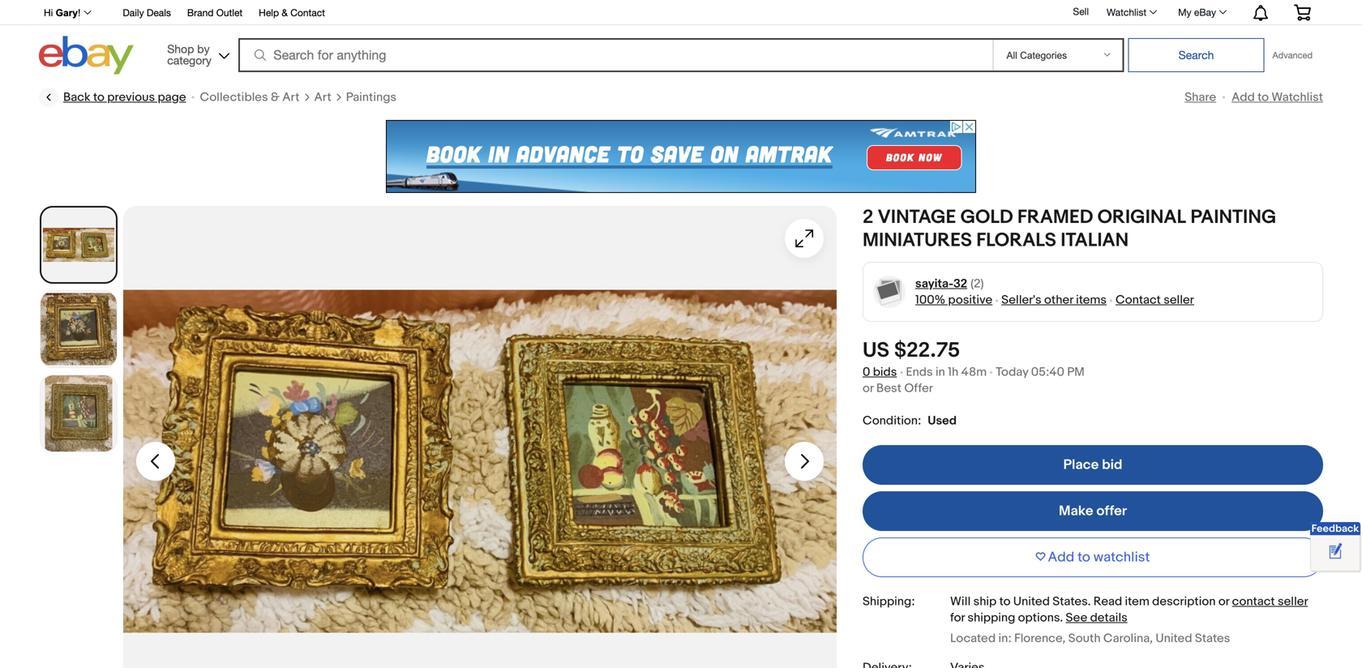 Task type: describe. For each thing, give the bounding box(es) containing it.
see details link
[[1066, 611, 1128, 625]]

gold
[[961, 206, 1013, 229]]

paintings
[[346, 90, 397, 105]]

original
[[1098, 206, 1186, 229]]

watchlist
[[1094, 549, 1150, 566]]

add to watchlist
[[1232, 90, 1323, 105]]

brand outlet
[[187, 7, 243, 18]]

art link
[[314, 89, 331, 105]]

condition: used
[[863, 414, 957, 428]]

italian
[[1061, 229, 1129, 252]]

0
[[863, 365, 870, 379]]

& for collectibles
[[271, 90, 280, 105]]

48m
[[961, 365, 987, 379]]

contact seller
[[1116, 293, 1194, 307]]

make
[[1059, 503, 1093, 520]]

0 bids link
[[863, 365, 897, 379]]

& for help
[[282, 7, 288, 18]]

paintings link
[[346, 89, 397, 105]]

florals
[[977, 229, 1057, 252]]

ends
[[906, 365, 933, 379]]

$22.75
[[894, 338, 960, 363]]

shop by category banner
[[35, 0, 1323, 79]]

today
[[996, 365, 1029, 379]]

contact seller link
[[1116, 293, 1194, 307]]

shipping
[[968, 611, 1015, 625]]

sell link
[[1066, 6, 1096, 17]]

offer
[[904, 381, 933, 396]]

collectibles & art
[[200, 90, 300, 105]]

contact inside account navigation
[[291, 7, 325, 18]]

help & contact
[[259, 7, 325, 18]]

collectibles & art link
[[200, 89, 300, 105]]

brand outlet link
[[187, 4, 243, 22]]

add to watchlist link
[[1232, 90, 1323, 105]]

states.
[[1053, 594, 1091, 609]]

to for watchlist
[[1258, 90, 1269, 105]]

florence,
[[1014, 631, 1066, 646]]

items
[[1076, 293, 1107, 307]]

add to watchlist button
[[863, 538, 1323, 577]]

my ebay
[[1178, 6, 1216, 18]]

to for watchlist
[[1078, 549, 1091, 566]]

used
[[928, 414, 957, 428]]

picture 2 of 3 image
[[41, 291, 117, 367]]

ebay
[[1194, 6, 1216, 18]]

daily deals link
[[123, 4, 171, 22]]

gary
[[56, 7, 78, 18]]

!
[[78, 7, 81, 18]]

by
[[197, 42, 210, 56]]

page
[[158, 90, 186, 105]]

shop
[[167, 42, 194, 56]]

seller inside the will ship to united states. read item description or contact seller for shipping options . see details located in: florence, south carolina, united states
[[1278, 594, 1308, 609]]

my ebay link
[[1169, 2, 1234, 22]]

us
[[863, 338, 890, 363]]

painting
[[1191, 206, 1277, 229]]

contact
[[1232, 594, 1275, 609]]

32
[[954, 277, 967, 291]]

sayita-32 (2)
[[915, 277, 984, 291]]

to inside the will ship to united states. read item description or contact seller for shipping options . see details located in: florence, south carolina, united states
[[999, 594, 1011, 609]]

share
[[1185, 90, 1216, 105]]

make offer
[[1059, 503, 1127, 520]]

in
[[936, 365, 945, 379]]

2 art from the left
[[314, 90, 331, 105]]

none submit inside shop by category banner
[[1128, 38, 1265, 72]]

100%
[[915, 293, 946, 307]]

item
[[1125, 594, 1150, 609]]

framed
[[1018, 206, 1093, 229]]

category
[[167, 54, 212, 67]]

(2)
[[971, 277, 984, 291]]

pm
[[1067, 365, 1085, 379]]

collectibles
[[200, 90, 268, 105]]

Search for anything text field
[[241, 40, 990, 71]]

help & contact link
[[259, 4, 325, 22]]

or best offer
[[863, 381, 933, 396]]

for
[[950, 611, 965, 625]]



Task type: vqa. For each thing, say whether or not it's contained in the screenshot.
STANDARDS
no



Task type: locate. For each thing, give the bounding box(es) containing it.
other
[[1044, 293, 1073, 307]]

0 vertical spatial seller
[[1164, 293, 1194, 307]]

watchlist link
[[1098, 2, 1165, 22]]

place bid
[[1064, 457, 1123, 474]]

to left the watchlist
[[1078, 549, 1091, 566]]

1 horizontal spatial united
[[1156, 631, 1192, 646]]

united
[[1013, 594, 1050, 609], [1156, 631, 1192, 646]]

& right help
[[282, 7, 288, 18]]

bids
[[873, 365, 897, 379]]

art left art link
[[282, 90, 300, 105]]

see
[[1066, 611, 1088, 625]]

help
[[259, 7, 279, 18]]

0 horizontal spatial watchlist
[[1107, 6, 1147, 18]]

add to watchlist
[[1048, 549, 1150, 566]]

will ship to united states. read item description or contact seller for shipping options . see details located in: florence, south carolina, united states
[[950, 594, 1308, 646]]

watchlist right sell
[[1107, 6, 1147, 18]]

best
[[876, 381, 902, 396]]

1 horizontal spatial contact
[[1116, 293, 1161, 307]]

my
[[1178, 6, 1192, 18]]

art left paintings
[[314, 90, 331, 105]]

to down advanced link
[[1258, 90, 1269, 105]]

sayita 32 image
[[873, 275, 906, 309]]

advanced
[[1273, 50, 1313, 60]]

in:
[[999, 631, 1012, 646]]

united up options
[[1013, 594, 1050, 609]]

daily deals
[[123, 7, 171, 18]]

add for add to watchlist
[[1048, 549, 1075, 566]]

your shopping cart image
[[1293, 4, 1312, 20]]

to inside 'button'
[[1078, 549, 1091, 566]]

place
[[1064, 457, 1099, 474]]

options
[[1018, 611, 1060, 625]]

1 vertical spatial or
[[1219, 594, 1230, 609]]

art inside collectibles & art "link"
[[282, 90, 300, 105]]

shop by category button
[[160, 36, 233, 71]]

2
[[863, 206, 874, 229]]

south
[[1068, 631, 1101, 646]]

add inside 'button'
[[1048, 549, 1075, 566]]

& right collectibles
[[271, 90, 280, 105]]

advertisement region
[[386, 120, 976, 193]]

1 horizontal spatial or
[[1219, 594, 1230, 609]]

offer
[[1097, 503, 1127, 520]]

0 horizontal spatial contact
[[291, 7, 325, 18]]

0 vertical spatial watchlist
[[1107, 6, 1147, 18]]

read
[[1094, 594, 1122, 609]]

1 horizontal spatial watchlist
[[1272, 90, 1323, 105]]

previous
[[107, 90, 155, 105]]

positive
[[948, 293, 993, 307]]

add
[[1232, 90, 1255, 105], [1048, 549, 1075, 566]]

sayita-32 link
[[915, 276, 967, 292]]

watchlist down advanced link
[[1272, 90, 1323, 105]]

located
[[950, 631, 996, 646]]

states
[[1195, 631, 1230, 646]]

& inside account navigation
[[282, 7, 288, 18]]

daily
[[123, 7, 144, 18]]

1 vertical spatial united
[[1156, 631, 1192, 646]]

None submit
[[1128, 38, 1265, 72]]

or down 0 at the bottom right of the page
[[863, 381, 874, 396]]

0 horizontal spatial &
[[271, 90, 280, 105]]

brand
[[187, 7, 214, 18]]

0 bids
[[863, 365, 897, 379]]

share button
[[1185, 90, 1216, 105]]

0 vertical spatial add
[[1232, 90, 1255, 105]]

0 horizontal spatial united
[[1013, 594, 1050, 609]]

add up states.
[[1048, 549, 1075, 566]]

details
[[1090, 611, 1128, 625]]

condition:
[[863, 414, 921, 428]]

add for add to watchlist
[[1232, 90, 1255, 105]]

contact right help
[[291, 7, 325, 18]]

&
[[282, 7, 288, 18], [271, 90, 280, 105]]

make offer link
[[863, 491, 1323, 531]]

back to previous page
[[63, 90, 186, 105]]

1 vertical spatial watchlist
[[1272, 90, 1323, 105]]

united down description
[[1156, 631, 1192, 646]]

1 horizontal spatial &
[[282, 7, 288, 18]]

0 horizontal spatial add
[[1048, 549, 1075, 566]]

carolina,
[[1104, 631, 1153, 646]]

picture 3 of 3 image
[[41, 375, 117, 452]]

1 art from the left
[[282, 90, 300, 105]]

0 vertical spatial &
[[282, 7, 288, 18]]

place bid button
[[863, 445, 1323, 485]]

back to previous page link
[[39, 88, 186, 107]]

hi gary !
[[44, 7, 81, 18]]

0 horizontal spatial art
[[282, 90, 300, 105]]

account navigation
[[35, 0, 1323, 25]]

shipping:
[[863, 594, 915, 609]]

& inside "link"
[[271, 90, 280, 105]]

art
[[282, 90, 300, 105], [314, 90, 331, 105]]

100% positive
[[915, 293, 993, 307]]

2 vintage gold framed original painting miniatures florals italian
[[863, 206, 1277, 252]]

advanced link
[[1265, 39, 1321, 71]]

to right back
[[93, 90, 105, 105]]

sell
[[1073, 6, 1089, 17]]

today 05:40 pm
[[996, 365, 1085, 379]]

add right share button
[[1232, 90, 1255, 105]]

ship
[[974, 594, 997, 609]]

sayita-
[[915, 277, 954, 291]]

watchlist inside account navigation
[[1107, 6, 1147, 18]]

1 vertical spatial add
[[1048, 549, 1075, 566]]

deals
[[147, 7, 171, 18]]

0 vertical spatial or
[[863, 381, 874, 396]]

1 vertical spatial &
[[271, 90, 280, 105]]

1 horizontal spatial art
[[314, 90, 331, 105]]

ends in 1h 48m
[[906, 365, 987, 379]]

to for previous
[[93, 90, 105, 105]]

.
[[1060, 611, 1063, 625]]

0 vertical spatial united
[[1013, 594, 1050, 609]]

picture 1 of 3 image
[[41, 208, 116, 282]]

0 vertical spatial contact
[[291, 7, 325, 18]]

to right ship on the bottom right of the page
[[999, 594, 1011, 609]]

0 horizontal spatial or
[[863, 381, 874, 396]]

1 horizontal spatial seller
[[1278, 594, 1308, 609]]

or inside the will ship to united states. read item description or contact seller for shipping options . see details located in: florence, south carolina, united states
[[1219, 594, 1230, 609]]

to
[[93, 90, 105, 105], [1258, 90, 1269, 105], [1078, 549, 1091, 566], [999, 594, 1011, 609]]

watchlist
[[1107, 6, 1147, 18], [1272, 90, 1323, 105]]

1 vertical spatial seller
[[1278, 594, 1308, 609]]

0 horizontal spatial seller
[[1164, 293, 1194, 307]]

1 horizontal spatial add
[[1232, 90, 1255, 105]]

seller's
[[1002, 293, 1042, 307]]

1 vertical spatial contact
[[1116, 293, 1161, 307]]

shop by category
[[167, 42, 212, 67]]

seller
[[1164, 293, 1194, 307], [1278, 594, 1308, 609]]

outlet
[[216, 7, 243, 18]]

back
[[63, 90, 91, 105]]

seller's other items link
[[1002, 293, 1107, 307]]

contact right items
[[1116, 293, 1161, 307]]

100% positive link
[[915, 293, 993, 307]]

2 vintage gold framed original painting miniatures florals italian - picture 1 of 3 image
[[123, 206, 837, 668]]

feedback
[[1312, 523, 1359, 535]]

description
[[1152, 594, 1216, 609]]

contact seller link
[[1232, 594, 1308, 609]]

or left contact
[[1219, 594, 1230, 609]]

seller's other items
[[1002, 293, 1107, 307]]

1h
[[948, 365, 959, 379]]



